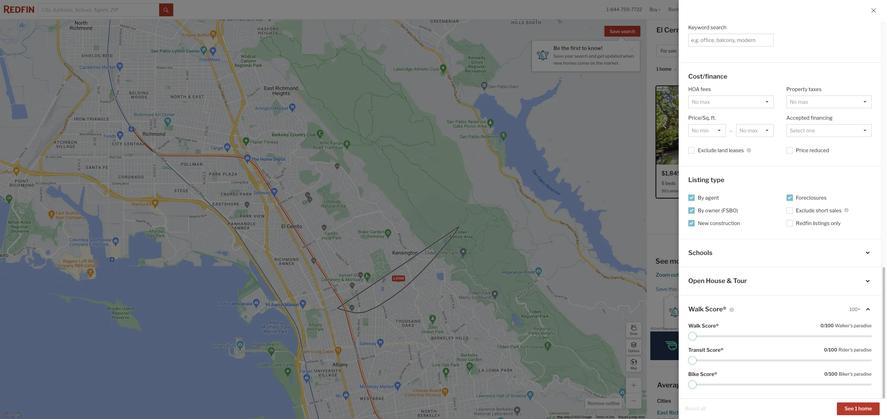 Task type: vqa. For each thing, say whether or not it's contained in the screenshot.
Map corresponding to Map data ©2023 Google
yes



Task type: locate. For each thing, give the bounding box(es) containing it.
paradise right rider's
[[854, 348, 872, 353]]

the down the redfin link
[[729, 318, 735, 323]]

score® for transit
[[706, 348, 723, 354]]

beds
[[665, 181, 676, 186]]

0 horizontal spatial 1
[[656, 66, 659, 72]]

walk score® down 'house'
[[688, 306, 726, 313]]

save down 844-
[[610, 29, 620, 34]]

price
[[796, 148, 808, 154]]

100+
[[850, 307, 860, 312]]

price/sq. ft.
[[688, 115, 716, 121]]

report
[[869, 328, 878, 331], [618, 416, 628, 419]]

be the first to know! dialog
[[532, 37, 640, 71], [664, 294, 772, 329]]

0 vertical spatial updated
[[605, 54, 622, 59]]

score® left the redfin link
[[705, 306, 726, 313]]

0 horizontal spatial see
[[656, 257, 668, 266]]

search left the redfin link
[[707, 311, 721, 316]]

to inside be the first to know! save your search and get updated when new homes come on the market.
[[714, 303, 719, 309]]

clear the map boundary
[[687, 272, 743, 278]]

when inside save your search and get updated when new homes come on the market.
[[623, 54, 634, 59]]

save inside save your search and get updated when new homes come on the market.
[[554, 54, 564, 59]]

0 vertical spatial /100
[[824, 323, 834, 329]]

1 horizontal spatial home
[[686, 382, 705, 390]]

redfin down tour in the right bottom of the page
[[730, 308, 746, 315]]

0 vertical spatial know!
[[588, 45, 603, 51]]

east
[[657, 411, 668, 417]]

walk up transit
[[688, 323, 701, 330]]

1 horizontal spatial be
[[686, 303, 693, 309]]

score® up prices
[[700, 372, 717, 378]]

homes up transit score® on the right of the page
[[696, 318, 709, 323]]

homes down be the first to know!
[[563, 61, 577, 66]]

on inside be the first to know! save your search and get updated when new homes come on the market.
[[723, 318, 728, 323]]

save
[[610, 29, 620, 34], [554, 54, 564, 59], [656, 287, 667, 293], [686, 311, 696, 316]]

previous button image
[[662, 123, 668, 129]]

2 vertical spatial /100
[[828, 372, 838, 377]]

1 vertical spatial when
[[755, 311, 766, 316]]

1 horizontal spatial redfin
[[796, 221, 812, 227]]

0 vertical spatial market.
[[604, 61, 619, 66]]

0 horizontal spatial be the first to know! dialog
[[532, 37, 640, 71]]

0 horizontal spatial get
[[597, 54, 604, 59]]

walk down open
[[688, 306, 704, 313]]

beds
[[767, 48, 778, 54]]

terms of use link
[[596, 416, 615, 419]]

1 vertical spatial see
[[845, 406, 854, 412]]

cerrito, up cities heading
[[753, 382, 778, 390]]

1 vertical spatial map
[[557, 416, 563, 419]]

transit
[[688, 348, 705, 354]]

see inside button
[[845, 406, 854, 412]]

search inside be the first to know! save your search and get updated when new homes come on the market.
[[707, 311, 721, 316]]

list box for accepted financing
[[786, 124, 872, 137]]

0 horizontal spatial on
[[590, 61, 595, 66]]

bike
[[688, 372, 699, 378]]

0 horizontal spatial come
[[578, 61, 589, 66]]

0 vertical spatial by
[[698, 195, 704, 201]]

1 by from the top
[[698, 195, 704, 201]]

see for see 1 home
[[845, 406, 854, 412]]

map left data
[[557, 416, 563, 419]]

exclude
[[698, 148, 717, 154], [796, 208, 815, 214]]

paradise for walk score®
[[854, 323, 872, 329]]

list box
[[688, 96, 774, 108], [786, 96, 872, 108], [688, 124, 726, 137], [736, 124, 774, 137], [786, 124, 872, 137]]

score® right transit
[[706, 348, 723, 354]]

0 vertical spatial walk score®
[[688, 306, 726, 313]]

0 horizontal spatial know!
[[588, 45, 603, 51]]

exclude down foreclosures
[[796, 208, 815, 214]]

1 vertical spatial walk
[[688, 323, 701, 330]]

report left 'ad'
[[869, 328, 878, 331]]

1 vertical spatial home
[[686, 382, 705, 390]]

2 walk from the top
[[688, 323, 701, 330]]

map for map data ©2023 google
[[557, 416, 563, 419]]

0 horizontal spatial redfin
[[730, 308, 746, 315]]

updated
[[605, 54, 622, 59], [738, 311, 754, 316]]

terms
[[596, 416, 605, 419]]

first inside be the first to know! save your search and get updated when new homes come on the market.
[[703, 303, 713, 309]]

zoom
[[656, 272, 670, 278]]

and inside save your search and get updated when new homes come on the market.
[[589, 54, 597, 59]]

be the first to know!
[[554, 45, 603, 51]]

/100 for transit score®
[[827, 348, 837, 353]]

score® for walk
[[702, 323, 719, 330]]

0 vertical spatial come
[[578, 61, 589, 66]]

construction
[[710, 221, 740, 227]]

1 paradise from the top
[[854, 323, 872, 329]]

1 horizontal spatial report
[[869, 328, 878, 331]]

2 paradise from the top
[[854, 348, 872, 353]]

save down save this search
[[686, 311, 696, 316]]

1 vertical spatial get
[[730, 311, 737, 316]]

list box down the financing
[[786, 124, 872, 137]]

remove
[[588, 401, 605, 407]]

search down 759-
[[621, 29, 635, 34]]

sale
[[739, 26, 753, 34]]

0 vertical spatial to
[[582, 45, 587, 51]]

1 horizontal spatial to
[[714, 303, 719, 309]]

1 vertical spatial know!
[[720, 303, 735, 309]]

1 vertical spatial ca
[[708, 189, 713, 194]]

1 vertical spatial 0
[[824, 348, 827, 353]]

ad region
[[650, 332, 883, 361]]

None range field
[[688, 333, 872, 341], [688, 357, 872, 365], [688, 381, 872, 389], [688, 333, 872, 341], [688, 357, 872, 365], [688, 381, 872, 389]]

0 vertical spatial and
[[589, 54, 597, 59]]

rd,
[[679, 189, 685, 194]]

baths
[[781, 48, 793, 54]]

list box up the financing
[[786, 96, 872, 108]]

submit search image
[[164, 8, 169, 13]]

new down be the first to know!
[[554, 61, 562, 66]]

homes down schools
[[689, 257, 711, 266]]

0 horizontal spatial when
[[623, 54, 634, 59]]

/100 left the biker's
[[828, 372, 838, 377]]

2 horizontal spatial home
[[858, 406, 872, 412]]

the for be the first to know! save your search and get updated when new homes come on the market.
[[694, 303, 702, 309]]

1 vertical spatial new
[[686, 318, 695, 323]]

paradise right the biker's
[[854, 372, 872, 377]]

1 vertical spatial report
[[618, 416, 628, 419]]

score®
[[705, 306, 726, 313], [702, 323, 719, 330], [706, 348, 723, 354], [700, 372, 717, 378]]

google image
[[2, 411, 23, 420]]

home inside see 1 home button
[[858, 406, 872, 412]]

1 horizontal spatial updated
[[738, 311, 754, 316]]

1 horizontal spatial map
[[631, 367, 637, 370]]

2 vertical spatial paradise
[[854, 372, 872, 377]]

options button
[[626, 340, 642, 356]]

baths
[[687, 181, 699, 186]]

1 vertical spatial exclude
[[796, 208, 815, 214]]

0 horizontal spatial report
[[618, 416, 628, 419]]

come up transit score® on the right of the page
[[710, 318, 722, 323]]

0 vertical spatial 1
[[656, 66, 659, 72]]

/100 left rider's
[[827, 348, 837, 353]]

&
[[727, 278, 732, 285]]

save inside save search button
[[610, 29, 620, 34]]

1 vertical spatial /100
[[827, 348, 837, 353]]

0 horizontal spatial ca
[[691, 26, 701, 34]]

1 vertical spatial el
[[745, 382, 752, 390]]

type
[[711, 176, 724, 184]]

0 vertical spatial first
[[571, 45, 581, 51]]

el right near
[[745, 382, 752, 390]]

0 vertical spatial homes
[[563, 61, 577, 66]]

1 vertical spatial by
[[698, 208, 704, 214]]

0 vertical spatial cerrito,
[[664, 26, 689, 34]]

list box for property taxes
[[786, 96, 872, 108]]

first for be the first to know! save your search and get updated when new homes come on the market.
[[703, 303, 713, 309]]

1 horizontal spatial 1
[[855, 406, 857, 412]]

0 left the biker's
[[824, 372, 828, 377]]

el
[[656, 26, 663, 34], [745, 382, 752, 390]]

1 vertical spatial 1
[[855, 406, 857, 412]]

paradise
[[854, 323, 872, 329], [854, 348, 872, 353], [854, 372, 872, 377]]

1 horizontal spatial and
[[722, 311, 729, 316]]

save this search
[[656, 287, 694, 293]]

0 vertical spatial exclude
[[698, 148, 717, 154]]

photo of 50 lenox rd, kensington, ca 94707 image
[[656, 86, 763, 165]]

map region
[[0, 13, 659, 420]]

to up save your search and get updated when new homes come on the market.
[[582, 45, 587, 51]]

by down kensington,
[[698, 195, 704, 201]]

ca left homes
[[691, 26, 701, 34]]

error
[[638, 416, 645, 419]]

the for clear the map boundary
[[700, 272, 708, 278]]

1 horizontal spatial ca
[[708, 189, 713, 194]]

the up save your search and get updated when new homes come on the market.
[[561, 45, 569, 51]]

0 /100 biker's paradise
[[824, 372, 872, 377]]

0 /100 rider's paradise
[[824, 348, 872, 353]]

0 vertical spatial map
[[709, 272, 719, 278]]

2 walk score® from the top
[[688, 323, 719, 330]]

2 vertical spatial home
[[858, 406, 872, 412]]

market. inside be the first to know! save your search and get updated when new homes come on the market.
[[736, 318, 752, 323]]

paradise for transit score®
[[854, 348, 872, 353]]

report for report ad
[[869, 328, 878, 331]]

your inside save your search and get updated when new homes come on the market.
[[564, 54, 574, 59]]

know! inside be the first to know! save your search and get updated when new homes come on the market.
[[720, 303, 735, 309]]

average
[[657, 382, 685, 390]]

1 inside 1 home • sort
[[656, 66, 659, 72]]

redfin left the listings
[[796, 221, 812, 227]]

get
[[597, 54, 604, 59], [730, 311, 737, 316]]

0 vertical spatial new
[[554, 61, 562, 66]]

1
[[656, 66, 659, 72], [855, 406, 857, 412]]

report a map error
[[618, 416, 645, 419]]

when right the redfin link
[[755, 311, 766, 316]]

score® down be the first to know! save your search and get updated when new homes come on the market.
[[702, 323, 719, 330]]

1 vertical spatial walk score®
[[688, 323, 719, 330]]

the right "clear"
[[700, 272, 708, 278]]

property
[[786, 86, 808, 93]]

draw
[[630, 332, 638, 336]]

2 by from the top
[[698, 208, 704, 214]]

list box for hoa fees
[[688, 96, 774, 108]]

ca up "agent"
[[708, 189, 713, 194]]

home inside 1 home • sort
[[660, 66, 672, 72]]

be inside be the first to know! save your search and get updated when new homes come on the market.
[[686, 303, 693, 309]]

your inside be the first to know! save your search and get updated when new homes come on the market.
[[697, 311, 706, 316]]

0 vertical spatial map
[[631, 367, 637, 370]]

walk
[[688, 306, 704, 313], [688, 323, 701, 330]]

updated inside be the first to know! save your search and get updated when new homes come on the market.
[[738, 311, 754, 316]]

1 vertical spatial come
[[710, 318, 722, 323]]

search left for
[[711, 24, 727, 30]]

walk score® up transit score® on the right of the page
[[688, 323, 719, 330]]

map left & at the right bottom of the page
[[709, 272, 719, 278]]

by left owner
[[698, 208, 704, 214]]

to left the redfin link
[[714, 303, 719, 309]]

paradise down 100+
[[854, 323, 872, 329]]

1 vertical spatial and
[[722, 311, 729, 316]]

come down be the first to know!
[[578, 61, 589, 66]]

search inside button
[[621, 29, 635, 34]]

listing
[[688, 176, 709, 184]]

cities heading
[[657, 398, 876, 405]]

a
[[629, 416, 630, 419]]

0 vertical spatial walk
[[688, 306, 704, 313]]

the down be the first to know!
[[596, 61, 603, 66]]

50 lenox rd, kensington, ca 94707
[[662, 189, 726, 194]]

financing
[[811, 115, 833, 121]]

save for save this search
[[656, 287, 667, 293]]

by
[[698, 195, 704, 201], [698, 208, 704, 214]]

homes
[[563, 61, 577, 66], [689, 257, 711, 266], [696, 318, 709, 323]]

be for be the first to know! save your search and get updated when new homes come on the market.
[[686, 303, 693, 309]]

map for the
[[709, 272, 719, 278]]

1 horizontal spatial be the first to know! dialog
[[664, 294, 772, 329]]

1 horizontal spatial exclude
[[796, 208, 815, 214]]

exclude left land
[[698, 148, 717, 154]]

0 vertical spatial get
[[597, 54, 604, 59]]

zoom out button
[[656, 272, 679, 278]]

map down options at the bottom right
[[631, 367, 637, 370]]

map right a
[[631, 416, 637, 419]]

1-844-759-7732
[[607, 7, 642, 12]]

first up save your search and get updated when new homes come on the market.
[[571, 45, 581, 51]]

to
[[582, 45, 587, 51], [714, 303, 719, 309]]

cost/finance
[[688, 73, 728, 80]]

1 walk from the top
[[688, 306, 704, 313]]

1 vertical spatial updated
[[738, 311, 754, 316]]

search down be the first to know!
[[574, 54, 588, 59]]

5 beds
[[662, 181, 676, 186]]

0 vertical spatial your
[[564, 54, 574, 59]]

1 vertical spatial homes
[[689, 257, 711, 266]]

el cerrito, ca homes for sale
[[656, 26, 753, 34]]

0 left the walker's
[[821, 323, 824, 329]]

see for see more homes
[[656, 257, 668, 266]]

come
[[578, 61, 589, 66], [710, 318, 722, 323]]

1 horizontal spatial know!
[[720, 303, 735, 309]]

by agent
[[698, 195, 719, 201]]

0 horizontal spatial map
[[631, 416, 637, 419]]

0 vertical spatial report
[[869, 328, 878, 331]]

map data ©2023 google
[[557, 416, 592, 419]]

list box up ft.
[[688, 96, 774, 108]]

ca up cities heading
[[780, 382, 790, 390]]

save search
[[610, 29, 635, 34]]

search
[[711, 24, 727, 30], [621, 29, 635, 34], [574, 54, 588, 59], [678, 287, 694, 293], [707, 311, 721, 316]]

first down 'house'
[[703, 303, 713, 309]]

and left the redfin link
[[722, 311, 729, 316]]

/100 for bike score®
[[828, 372, 838, 377]]

short
[[816, 208, 828, 214]]

0 vertical spatial ca
[[691, 26, 701, 34]]

when down save search
[[623, 54, 634, 59]]

el up for
[[656, 26, 663, 34]]

leases
[[729, 148, 744, 154]]

new up transit
[[686, 318, 695, 323]]

0 horizontal spatial cerrito,
[[664, 26, 689, 34]]

list box down price/sq. ft.
[[688, 124, 726, 137]]

save left the this
[[656, 287, 667, 293]]

2 vertical spatial homes
[[696, 318, 709, 323]]

0 horizontal spatial and
[[589, 54, 597, 59]]

and inside be the first to know! save your search and get updated when new homes come on the market.
[[722, 311, 729, 316]]

1 horizontal spatial see
[[845, 406, 854, 412]]

home for average
[[686, 382, 705, 390]]

1 horizontal spatial when
[[755, 311, 766, 316]]

ad
[[879, 328, 883, 331]]

1 horizontal spatial market.
[[736, 318, 752, 323]]

homes
[[703, 26, 726, 34]]

map button
[[626, 357, 642, 373]]

house
[[706, 278, 725, 285]]

1 horizontal spatial come
[[710, 318, 722, 323]]

the
[[561, 45, 569, 51], [596, 61, 603, 66], [700, 272, 708, 278], [694, 303, 702, 309], [729, 318, 735, 323]]

1 vertical spatial your
[[697, 311, 706, 316]]

1 vertical spatial be
[[686, 303, 693, 309]]

google
[[582, 416, 592, 419]]

0 vertical spatial when
[[623, 54, 634, 59]]

save for save search
[[610, 29, 620, 34]]

1 horizontal spatial your
[[697, 311, 706, 316]]

0 vertical spatial see
[[656, 257, 668, 266]]

1 vertical spatial on
[[723, 318, 728, 323]]

3 paradise from the top
[[854, 372, 872, 377]]

/100 left the walker's
[[824, 323, 834, 329]]

report inside button
[[869, 328, 878, 331]]

1 horizontal spatial get
[[730, 311, 737, 316]]

price/sq.
[[688, 115, 710, 121]]

0 vertical spatial 0
[[821, 323, 824, 329]]

0 horizontal spatial updated
[[605, 54, 622, 59]]

for
[[728, 26, 737, 34]]

1 vertical spatial first
[[703, 303, 713, 309]]

know! up save your search and get updated when new homes come on the market.
[[588, 45, 603, 51]]

5
[[662, 181, 664, 186]]

map inside button
[[631, 367, 637, 370]]

0 vertical spatial be
[[554, 45, 560, 51]]

the down open
[[694, 303, 702, 309]]

•
[[675, 67, 676, 72]]

come inside be the first to know! save your search and get updated when new homes come on the market.
[[710, 318, 722, 323]]

and down be the first to know!
[[589, 54, 597, 59]]

redfin
[[796, 221, 812, 227], [730, 308, 746, 315]]

report ad button
[[869, 328, 883, 333]]

0 left rider's
[[824, 348, 827, 353]]

1.85m
[[393, 277, 404, 281]]

save inside be the first to know! save your search and get updated when new homes come on the market.
[[686, 311, 696, 316]]

report left a
[[618, 416, 628, 419]]

remove outline button
[[585, 399, 622, 410]]

listings
[[813, 221, 830, 227]]

remove outline
[[588, 401, 620, 407]]

e.g. office, balcony, modern text field
[[691, 37, 771, 43]]

0 vertical spatial on
[[590, 61, 595, 66]]

options
[[628, 349, 640, 353]]

0 horizontal spatial your
[[564, 54, 574, 59]]

know! down & at the right bottom of the page
[[720, 303, 735, 309]]

save down be the first to know!
[[554, 54, 564, 59]]

when inside be the first to know! save your search and get updated when new homes come on the market.
[[755, 311, 766, 316]]

when
[[623, 54, 634, 59], [755, 311, 766, 316]]

1 vertical spatial paradise
[[854, 348, 872, 353]]

1 vertical spatial be the first to know! dialog
[[664, 294, 772, 329]]

map for a
[[631, 416, 637, 419]]

0 vertical spatial redfin
[[796, 221, 812, 227]]

—
[[729, 128, 733, 134]]

kensington,
[[686, 189, 707, 194]]

0 vertical spatial paradise
[[854, 323, 872, 329]]

1 vertical spatial map
[[631, 416, 637, 419]]

cerrito, up sale
[[664, 26, 689, 34]]



Task type: describe. For each thing, give the bounding box(es) containing it.
for
[[661, 48, 667, 54]]

score® for bike
[[700, 372, 717, 378]]

be for be the first to know!
[[554, 45, 560, 51]]

by for by owner (fsbo)
[[698, 208, 704, 214]]

this
[[668, 287, 677, 293]]

94707
[[714, 189, 726, 194]]

next button image
[[752, 123, 758, 129]]

boundary
[[720, 272, 743, 278]]

homes inside save your search and get updated when new homes come on the market.
[[563, 61, 577, 66]]

updated inside save your search and get updated when new homes come on the market.
[[605, 54, 622, 59]]

open
[[688, 278, 705, 285]]

redfin listings only
[[796, 221, 841, 227]]

market. inside save your search and get updated when new homes come on the market.
[[604, 61, 619, 66]]

759-
[[621, 7, 631, 12]]

map for map
[[631, 367, 637, 370]]

save for save your search and get updated when new homes come on the market.
[[554, 54, 564, 59]]

(fsbo)
[[721, 208, 738, 214]]

price reduced
[[796, 148, 829, 154]]

accepted
[[786, 115, 810, 121]]

ft
[[722, 181, 725, 186]]

exclude for exclude land leases
[[698, 148, 717, 154]]

clear
[[687, 272, 699, 278]]

for sale
[[661, 48, 677, 54]]

$1,849,000
[[662, 170, 695, 177]]

get inside be the first to know! save your search and get updated when new homes come on the market.
[[730, 311, 737, 316]]

know! for be the first to know!
[[588, 45, 603, 51]]

property taxes
[[786, 86, 822, 93]]

redfin for the redfin link
[[730, 308, 746, 315]]

clear the map boundary button
[[687, 272, 743, 278]]

home for 1
[[660, 66, 672, 72]]

open house & tour
[[688, 278, 747, 285]]

draw button
[[626, 322, 642, 338]]

1-
[[607, 7, 610, 12]]

report a map error link
[[618, 416, 645, 419]]

foreclosures
[[796, 195, 827, 201]]

see 1 home button
[[837, 403, 880, 416]]

zoom out
[[656, 272, 679, 278]]

keyword search
[[688, 24, 727, 30]]

1 home • sort
[[656, 66, 689, 72]]

come inside save your search and get updated when new homes come on the market.
[[578, 61, 589, 66]]

schools link
[[688, 249, 872, 258]]

homes inside be the first to know! save your search and get updated when new homes come on the market.
[[696, 318, 709, 323]]

outline
[[606, 401, 620, 407]]

east richmond heights
[[657, 411, 714, 417]]

beds / baths button
[[763, 45, 806, 57]]

terms of use
[[596, 416, 615, 419]]

on inside save your search and get updated when new homes come on the market.
[[590, 61, 595, 66]]

accepted financing
[[786, 115, 833, 121]]

/100 for walk score®
[[824, 323, 834, 329]]

sort
[[679, 66, 689, 72]]

City, Address, School, Agent, ZIP search field
[[38, 4, 159, 16]]

1 vertical spatial cerrito,
[[753, 382, 778, 390]]

by for by agent
[[698, 195, 704, 201]]

the for be the first to know!
[[561, 45, 569, 51]]

get inside save your search and get updated when new homes come on the market.
[[597, 54, 604, 59]]

0 for bike score®
[[824, 372, 828, 377]]

list box right '—'
[[736, 124, 774, 137]]

exclude land leases
[[698, 148, 744, 154]]

redfin for redfin listings only
[[796, 221, 812, 227]]

844-
[[610, 7, 621, 12]]

0 vertical spatial el
[[656, 26, 663, 34]]

1 inside button
[[855, 406, 857, 412]]

7732
[[631, 7, 642, 12]]

cities
[[657, 399, 671, 405]]

/
[[779, 48, 780, 54]]

reduced
[[810, 148, 829, 154]]

see 1 home
[[845, 406, 872, 412]]

by owner (fsbo)
[[698, 208, 738, 214]]

3,034 sq ft
[[702, 181, 725, 186]]

fees
[[701, 86, 711, 93]]

the inside save your search and get updated when new homes come on the market.
[[596, 61, 603, 66]]

first for be the first to know!
[[571, 45, 581, 51]]

new inside be the first to know! save your search and get updated when new homes come on the market.
[[686, 318, 695, 323]]

taxes
[[809, 86, 822, 93]]

to for be the first to know! save your search and get updated when new homes come on the market.
[[714, 303, 719, 309]]

schools
[[688, 249, 713, 257]]

exclude short sales
[[796, 208, 842, 214]]

data
[[564, 416, 571, 419]]

search right the this
[[678, 287, 694, 293]]

average home prices near el cerrito, ca
[[657, 382, 790, 390]]

to for be the first to know!
[[582, 45, 587, 51]]

of
[[605, 416, 608, 419]]

tour
[[733, 278, 747, 285]]

save this search button
[[656, 287, 694, 293]]

save your search and get updated when new homes come on the market.
[[554, 54, 634, 66]]

be the first to know! save your search and get updated when new homes come on the market.
[[686, 303, 766, 323]]

2 horizontal spatial ca
[[780, 382, 790, 390]]

50
[[662, 189, 667, 194]]

biker's
[[839, 372, 853, 377]]

keyword
[[688, 24, 709, 30]]

know! for be the first to know! save your search and get updated when new homes come on the market.
[[720, 303, 735, 309]]

report ad
[[869, 328, 883, 331]]

land
[[718, 148, 728, 154]]

listing type
[[688, 176, 724, 184]]

search inside save your search and get updated when new homes come on the market.
[[574, 54, 588, 59]]

sale
[[668, 48, 677, 54]]

©2023
[[571, 416, 581, 419]]

0 vertical spatial be the first to know! dialog
[[532, 37, 640, 71]]

1 walk score® from the top
[[688, 306, 726, 313]]

0 for transit score®
[[824, 348, 827, 353]]

3.5 baths
[[679, 181, 699, 186]]

0 /100 walker's paradise
[[821, 323, 872, 329]]

new inside save your search and get updated when new homes come on the market.
[[554, 61, 562, 66]]

0 for walk score®
[[821, 323, 824, 329]]

paradise for bike score®
[[854, 372, 872, 377]]

save search button
[[604, 26, 641, 37]]

exclude for exclude short sales
[[796, 208, 815, 214]]

report for report a map error
[[618, 416, 628, 419]]

see more homes
[[656, 257, 711, 266]]

out
[[671, 272, 679, 278]]

richmond
[[669, 411, 694, 417]]

ft.
[[711, 115, 716, 121]]

for sale button
[[656, 45, 689, 57]]



